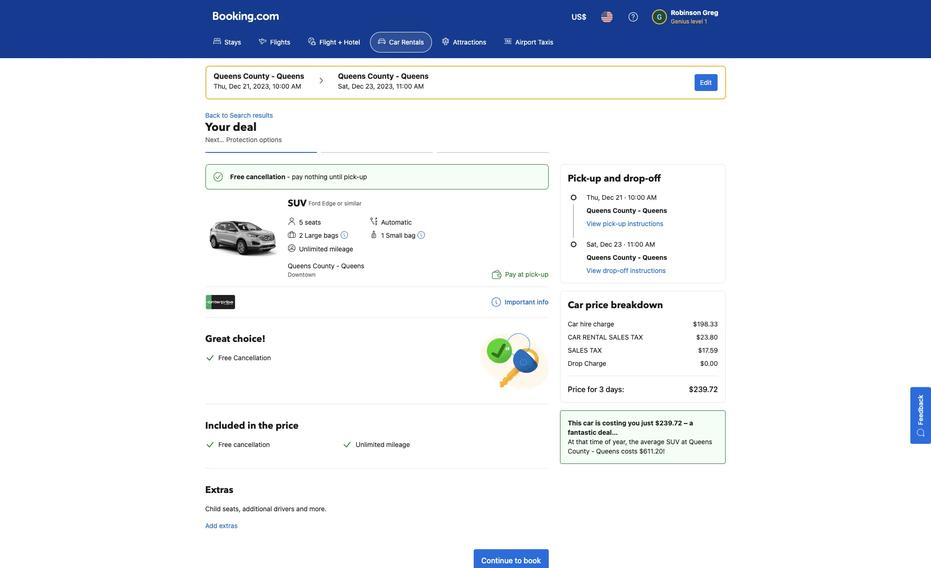 Task type: describe. For each thing, give the bounding box(es) containing it.
+
[[338, 38, 342, 46]]

back
[[205, 111, 220, 119]]

robinson
[[671, 8, 702, 16]]

info
[[537, 298, 549, 306]]

car rentals link
[[370, 32, 432, 53]]

pick-
[[568, 172, 590, 185]]

county up 'view pick-up instructions'
[[613, 207, 637, 215]]

$23.80
[[697, 333, 718, 341]]

$17.59
[[699, 346, 718, 354]]

am right 23
[[646, 240, 656, 248]]

large
[[305, 231, 322, 239]]

add extras button
[[205, 522, 549, 531]]

car hire charge
[[568, 320, 615, 328]]

instructions for view pick-up instructions
[[628, 220, 664, 228]]

edit button
[[695, 74, 718, 91]]

is
[[596, 419, 601, 427]]

edge
[[322, 200, 336, 207]]

robinson greg genius level 1
[[671, 8, 719, 25]]

level
[[691, 18, 704, 25]]

thu, dec 21 · 10:00 am
[[587, 193, 657, 201]]

genius
[[671, 18, 690, 25]]

extras
[[205, 484, 233, 497]]

pay
[[292, 173, 303, 181]]

2 queens county - queens group from the left
[[338, 70, 429, 91]]

flights
[[270, 38, 291, 46]]

1 horizontal spatial 10:00
[[628, 193, 646, 201]]

- inside queens county - queens downtown
[[337, 262, 340, 270]]

that
[[577, 438, 589, 446]]

3
[[600, 385, 604, 394]]

next page is protection options note
[[205, 135, 549, 145]]

1 horizontal spatial and
[[604, 172, 622, 185]]

feedback
[[917, 395, 925, 426]]

drop
[[568, 360, 583, 368]]

0 vertical spatial sales
[[609, 333, 629, 341]]

car rentals
[[389, 38, 424, 46]]

1 vertical spatial thu,
[[587, 193, 601, 201]]

am right 21
[[647, 193, 657, 201]]

unlimited inside product card group
[[299, 245, 328, 253]]

· for 11:00
[[624, 240, 626, 248]]

important info
[[505, 298, 549, 306]]

or
[[337, 200, 343, 207]]

feedback button
[[911, 388, 932, 444]]

1 vertical spatial sat,
[[587, 240, 599, 248]]

0 vertical spatial price
[[586, 299, 609, 312]]

deal…
[[599, 429, 619, 437]]

search
[[230, 111, 251, 119]]

$239.72 inside this car is costing you just $239.72 – a fantastic deal… at that time of year, the average suv at queens county - queens costs $611.20!
[[656, 419, 683, 427]]

queens county - queens thu, dec 21, 2023, 10:00 am
[[214, 72, 305, 90]]

1 horizontal spatial unlimited
[[356, 441, 385, 449]]

$0.00
[[701, 360, 718, 368]]

to for back to search results your deal next… protection options
[[222, 111, 228, 119]]

5 seats
[[299, 218, 321, 226]]

included in the price
[[205, 420, 299, 433]]

days:
[[606, 385, 625, 394]]

up inside button
[[619, 220, 626, 228]]

add extras
[[205, 522, 238, 530]]

drop charge
[[568, 360, 607, 368]]

2
[[299, 231, 303, 239]]

- up 'view pick-up instructions'
[[638, 207, 641, 215]]

average
[[641, 438, 665, 446]]

car for car hire charge
[[568, 320, 579, 328]]

tooltip arial label image for 1 small bag
[[418, 232, 425, 239]]

1 vertical spatial mileage
[[387, 441, 410, 449]]

greg
[[703, 8, 719, 16]]

pay
[[506, 271, 517, 279]]

1 small bag
[[381, 231, 416, 239]]

free for free cancellation - pay nothing until pick-up
[[230, 173, 245, 181]]

this car is costing you just $239.72 – a fantastic deal… at that time of year, the average suv at queens county - queens costs $611.20!
[[568, 419, 713, 455]]

view pick-up instructions button
[[587, 219, 664, 229]]

1 vertical spatial price
[[276, 420, 299, 433]]

dec inside queens county - queens thu, dec 21, 2023, 10:00 am
[[229, 82, 241, 90]]

car rental sales tax
[[568, 333, 644, 341]]

add
[[205, 522, 217, 530]]

pick-up and drop-off
[[568, 172, 661, 185]]

cancellation for free cancellation
[[234, 441, 270, 449]]

flight + hotel
[[320, 38, 360, 46]]

nothing
[[305, 173, 328, 181]]

1 horizontal spatial off
[[649, 172, 661, 185]]

taxis
[[539, 38, 554, 46]]

the inside this car is costing you just $239.72 – a fantastic deal… at that time of year, the average suv at queens county - queens costs $611.20!
[[629, 438, 639, 446]]

county inside queens county - queens thu, dec 21, 2023, 10:00 am
[[243, 72, 270, 80]]

queens county - queens for 11:00
[[587, 254, 668, 261]]

seats
[[305, 218, 321, 226]]

drivers
[[274, 505, 295, 513]]

free cancellation
[[219, 441, 270, 449]]

pick-up date element
[[214, 82, 305, 91]]

great
[[205, 333, 230, 346]]

up up thu, dec 21 · 10:00 am on the right of the page
[[590, 172, 602, 185]]

product card group
[[205, 195, 560, 310]]

23,
[[366, 82, 375, 90]]

suv inside this car is costing you just $239.72 – a fantastic deal… at that time of year, the average suv at queens county - queens costs $611.20!
[[667, 438, 680, 446]]

view for view pick-up instructions
[[587, 220, 602, 228]]

car for car rentals
[[389, 38, 400, 46]]

just
[[642, 419, 654, 427]]

a
[[690, 419, 694, 427]]

back to search results your deal next… protection options
[[205, 111, 282, 144]]

breakdown
[[611, 299, 664, 312]]

at
[[568, 438, 575, 446]]

costs
[[622, 447, 638, 455]]

important info button
[[492, 298, 549, 307]]

up inside product card group
[[541, 271, 549, 279]]

instructions for view drop-off instructions
[[631, 267, 666, 275]]

fantastic
[[568, 429, 597, 437]]

car
[[568, 333, 581, 341]]

suv ford edge or similar
[[288, 197, 362, 210]]

of
[[605, 438, 611, 446]]

airport taxis link
[[497, 32, 562, 53]]

child
[[205, 505, 221, 513]]

price for 3 days:
[[568, 385, 625, 394]]

book
[[524, 557, 542, 565]]

more.
[[310, 505, 327, 513]]

supplied by rc - enterprise image
[[206, 295, 235, 310]]

similar
[[345, 200, 362, 207]]

view for view drop-off instructions
[[587, 267, 602, 275]]

drop- inside button
[[603, 267, 621, 275]]



Task type: vqa. For each thing, say whether or not it's contained in the screenshot.
Show On Map
no



Task type: locate. For each thing, give the bounding box(es) containing it.
1 vertical spatial tax
[[590, 346, 602, 354]]

you
[[629, 419, 640, 427]]

tooltip arial label image
[[341, 232, 348, 239], [341, 232, 348, 239], [418, 232, 425, 239]]

thu, left 21,
[[214, 82, 227, 90]]

free down protection
[[230, 173, 245, 181]]

$239.72 down $0.00
[[689, 385, 718, 394]]

0 vertical spatial unlimited mileage
[[299, 245, 354, 253]]

2 vertical spatial free
[[219, 441, 232, 449]]

0 vertical spatial 11:00
[[396, 82, 412, 90]]

10:00 down pick-up location 'element'
[[273, 82, 290, 90]]

1 inside product card group
[[381, 231, 384, 239]]

stays link
[[205, 32, 249, 53]]

small
[[386, 231, 403, 239]]

car
[[389, 38, 400, 46], [568, 299, 584, 312], [568, 320, 579, 328]]

1 horizontal spatial 2023,
[[377, 82, 395, 90]]

$611.20!
[[640, 447, 666, 455]]

free for free cancellation
[[219, 441, 232, 449]]

pick-up location element
[[214, 70, 305, 82]]

1 horizontal spatial unlimited mileage
[[356, 441, 410, 449]]

thu, inside queens county - queens thu, dec 21, 2023, 10:00 am
[[214, 82, 227, 90]]

price right in
[[276, 420, 299, 433]]

queens county - queens up 'view pick-up instructions'
[[587, 207, 668, 215]]

and left more.
[[297, 505, 308, 513]]

pick- right until
[[344, 173, 360, 181]]

$239.72 left –
[[656, 419, 683, 427]]

· for 10:00
[[625, 193, 627, 201]]

free down included
[[219, 441, 232, 449]]

county down that
[[568, 447, 590, 455]]

flight
[[320, 38, 337, 46]]

$239.72
[[689, 385, 718, 394], [656, 419, 683, 427]]

21,
[[243, 82, 252, 90]]

2 horizontal spatial pick-
[[603, 220, 619, 228]]

1 vertical spatial 11:00
[[628, 240, 644, 248]]

·
[[625, 193, 627, 201], [624, 240, 626, 248]]

1 horizontal spatial mileage
[[387, 441, 410, 449]]

0 vertical spatial 10:00
[[273, 82, 290, 90]]

instructions inside button
[[628, 220, 664, 228]]

in
[[248, 420, 256, 433]]

suv inside product card group
[[288, 197, 307, 210]]

stays
[[225, 38, 241, 46]]

costing
[[603, 419, 627, 427]]

1 vertical spatial suv
[[667, 438, 680, 446]]

view pick-up instructions
[[587, 220, 664, 228]]

to right "back" at the left of the page
[[222, 111, 228, 119]]

0 vertical spatial sat,
[[338, 82, 350, 90]]

instructions inside button
[[631, 267, 666, 275]]

0 horizontal spatial suv
[[288, 197, 307, 210]]

0 vertical spatial cancellation
[[246, 173, 286, 181]]

queens county - queens group
[[214, 70, 305, 91], [338, 70, 429, 91]]

2023, inside queens county - queens sat, dec 23, 2023, 11:00 am
[[377, 82, 395, 90]]

1 vertical spatial off
[[621, 267, 629, 275]]

1
[[705, 18, 708, 25], [381, 231, 384, 239]]

drop-off date element
[[338, 82, 429, 91]]

free for free cancellation
[[219, 354, 232, 362]]

pay at pick-up
[[506, 271, 549, 279]]

airport
[[516, 38, 537, 46]]

attractions link
[[434, 32, 495, 53]]

price up car hire charge
[[586, 299, 609, 312]]

pick- right 'pay'
[[526, 271, 541, 279]]

free cancellation - pay nothing until pick-up
[[230, 173, 367, 181]]

2023, for queens county - queens thu, dec 21, 2023, 10:00 am
[[253, 82, 271, 90]]

pick- inside view pick-up instructions button
[[603, 220, 619, 228]]

queens county - queens up view drop-off instructions
[[587, 254, 668, 261]]

2023, inside queens county - queens thu, dec 21, 2023, 10:00 am
[[253, 82, 271, 90]]

dec left 23, at top left
[[352, 82, 364, 90]]

view drop-off instructions button
[[587, 266, 666, 276]]

1 view from the top
[[587, 220, 602, 228]]

2 large bags
[[299, 231, 339, 239]]

0 horizontal spatial pick-
[[344, 173, 360, 181]]

dec
[[229, 82, 241, 90], [352, 82, 364, 90], [602, 193, 614, 201], [601, 240, 613, 248]]

at inside product card group
[[518, 271, 524, 279]]

drop-
[[624, 172, 649, 185], [603, 267, 621, 275]]

1 vertical spatial 10:00
[[628, 193, 646, 201]]

downtown
[[288, 271, 316, 279]]

for
[[588, 385, 598, 394]]

11:00 inside queens county - queens sat, dec 23, 2023, 11:00 am
[[396, 82, 412, 90]]

off up thu, dec 21 · 10:00 am on the right of the page
[[649, 172, 661, 185]]

options
[[260, 136, 282, 144]]

suv right average
[[667, 438, 680, 446]]

10:00 right 21
[[628, 193, 646, 201]]

- down time
[[592, 447, 595, 455]]

0 horizontal spatial sales
[[568, 346, 588, 354]]

the
[[259, 420, 274, 433], [629, 438, 639, 446]]

0 vertical spatial thu,
[[214, 82, 227, 90]]

car
[[584, 419, 594, 427]]

view
[[587, 220, 602, 228], [587, 267, 602, 275]]

free down 'great'
[[219, 354, 232, 362]]

sales
[[609, 333, 629, 341], [568, 346, 588, 354]]

sat, left 23
[[587, 240, 599, 248]]

queens county - queens group up results
[[214, 70, 305, 91]]

view up the sat, dec 23 · 11:00 am
[[587, 220, 602, 228]]

additional
[[243, 505, 272, 513]]

sat, left 23, at top left
[[338, 82, 350, 90]]

1 left small
[[381, 231, 384, 239]]

- up drop-off date element
[[396, 72, 399, 80]]

1 horizontal spatial queens county - queens group
[[338, 70, 429, 91]]

1 vertical spatial the
[[629, 438, 639, 446]]

1 vertical spatial unlimited mileage
[[356, 441, 410, 449]]

0 vertical spatial at
[[518, 271, 524, 279]]

- up view drop-off instructions
[[638, 254, 641, 261]]

us$
[[572, 13, 587, 21]]

11:00 right 23
[[628, 240, 644, 248]]

drop- up thu, dec 21 · 10:00 am on the right of the page
[[624, 172, 649, 185]]

continue
[[482, 557, 513, 565]]

edit
[[701, 78, 712, 86]]

-
[[272, 72, 275, 80], [396, 72, 399, 80], [287, 173, 290, 181], [638, 207, 641, 215], [638, 254, 641, 261], [337, 262, 340, 270], [592, 447, 595, 455]]

charge
[[585, 360, 607, 368]]

view drop-off instructions
[[587, 267, 666, 275]]

airport taxis
[[516, 38, 554, 46]]

sat, inside queens county - queens sat, dec 23, 2023, 11:00 am
[[338, 82, 350, 90]]

- down bags
[[337, 262, 340, 270]]

cancellation for free cancellation - pay nothing until pick-up
[[246, 173, 286, 181]]

until
[[330, 173, 343, 181]]

and up 21
[[604, 172, 622, 185]]

1 vertical spatial and
[[297, 505, 308, 513]]

1 horizontal spatial thu,
[[587, 193, 601, 201]]

0 horizontal spatial 11:00
[[396, 82, 412, 90]]

1 horizontal spatial 1
[[705, 18, 708, 25]]

0 horizontal spatial the
[[259, 420, 274, 433]]

1 horizontal spatial sat,
[[587, 240, 599, 248]]

unlimited
[[299, 245, 328, 253], [356, 441, 385, 449]]

up
[[590, 172, 602, 185], [360, 173, 367, 181], [619, 220, 626, 228], [541, 271, 549, 279]]

time
[[590, 438, 604, 446]]

- inside this car is costing you just $239.72 – a fantastic deal… at that time of year, the average suv at queens county - queens costs $611.20!
[[592, 447, 595, 455]]

0 vertical spatial drop-
[[624, 172, 649, 185]]

county inside queens county - queens sat, dec 23, 2023, 11:00 am
[[368, 72, 394, 80]]

1 horizontal spatial 11:00
[[628, 240, 644, 248]]

10:00 inside queens county - queens thu, dec 21, 2023, 10:00 am
[[273, 82, 290, 90]]

county up pick-up date element
[[243, 72, 270, 80]]

1 horizontal spatial suv
[[667, 438, 680, 446]]

the up costs
[[629, 438, 639, 446]]

0 horizontal spatial $239.72
[[656, 419, 683, 427]]

cancellation left pay
[[246, 173, 286, 181]]

0 vertical spatial car
[[389, 38, 400, 46]]

0 vertical spatial unlimited
[[299, 245, 328, 253]]

to
[[222, 111, 228, 119], [515, 557, 522, 565]]

0 horizontal spatial thu,
[[214, 82, 227, 90]]

0 vertical spatial free
[[230, 173, 245, 181]]

skip to main content element
[[0, 0, 932, 58]]

11:00 down drop-off location element
[[396, 82, 412, 90]]

0 horizontal spatial mileage
[[330, 245, 354, 253]]

0 vertical spatial mileage
[[330, 245, 354, 253]]

1 horizontal spatial sales
[[609, 333, 629, 341]]

0 vertical spatial view
[[587, 220, 602, 228]]

0 horizontal spatial price
[[276, 420, 299, 433]]

1 vertical spatial sales
[[568, 346, 588, 354]]

free
[[230, 173, 245, 181], [219, 354, 232, 362], [219, 441, 232, 449]]

0 horizontal spatial and
[[297, 505, 308, 513]]

queens county - queens for 10:00
[[587, 207, 668, 215]]

county up downtown at the left
[[313, 262, 335, 270]]

1 vertical spatial pick-
[[603, 220, 619, 228]]

continue to book
[[482, 557, 542, 565]]

2 2023, from the left
[[377, 82, 395, 90]]

1 vertical spatial drop-
[[603, 267, 621, 275]]

year,
[[613, 438, 628, 446]]

view down the sat, dec 23 · 11:00 am
[[587, 267, 602, 275]]

automatic
[[381, 218, 412, 226]]

0 horizontal spatial to
[[222, 111, 228, 119]]

up up the sat, dec 23 · 11:00 am
[[619, 220, 626, 228]]

cancellation down in
[[234, 441, 270, 449]]

0 horizontal spatial 1
[[381, 231, 384, 239]]

1 2023, from the left
[[253, 82, 271, 90]]

drop- down 23
[[603, 267, 621, 275]]

bags
[[324, 231, 339, 239]]

· right 21
[[625, 193, 627, 201]]

instructions
[[628, 220, 664, 228], [631, 267, 666, 275]]

county inside this car is costing you just $239.72 – a fantastic deal… at that time of year, the average suv at queens county - queens costs $611.20!
[[568, 447, 590, 455]]

up right until
[[360, 173, 367, 181]]

child seats, additional drivers and more.
[[205, 505, 327, 513]]

this
[[568, 419, 582, 427]]

1 vertical spatial instructions
[[631, 267, 666, 275]]

1 vertical spatial unlimited
[[356, 441, 385, 449]]

sales tax
[[568, 346, 602, 354]]

queens county - queens downtown
[[288, 262, 365, 279]]

1 vertical spatial car
[[568, 299, 584, 312]]

0 horizontal spatial at
[[518, 271, 524, 279]]

rental
[[583, 333, 608, 341]]

ford
[[309, 200, 321, 207]]

car inside "link"
[[389, 38, 400, 46]]

sales down charge
[[609, 333, 629, 341]]

0 horizontal spatial tax
[[590, 346, 602, 354]]

1 vertical spatial view
[[587, 267, 602, 275]]

view inside button
[[587, 220, 602, 228]]

- inside queens county - queens sat, dec 23, 2023, 11:00 am
[[396, 72, 399, 80]]

2023, for queens county - queens sat, dec 23, 2023, 11:00 am
[[377, 82, 395, 90]]

1 horizontal spatial to
[[515, 557, 522, 565]]

0 horizontal spatial 10:00
[[273, 82, 290, 90]]

back to search results link
[[205, 111, 549, 120]]

10:00
[[273, 82, 290, 90], [628, 193, 646, 201]]

county inside queens county - queens downtown
[[313, 262, 335, 270]]

queens county - queens group up back to search results link at the top of page
[[338, 70, 429, 91]]

county up view drop-off instructions
[[613, 254, 637, 261]]

2023, down drop-off location element
[[377, 82, 395, 90]]

1 queens county - queens from the top
[[587, 207, 668, 215]]

1 vertical spatial at
[[682, 438, 688, 446]]

21
[[616, 193, 623, 201]]

1 horizontal spatial pick-
[[526, 271, 541, 279]]

0 horizontal spatial 2023,
[[253, 82, 271, 90]]

dec left 23
[[601, 240, 613, 248]]

sat,
[[338, 82, 350, 90], [587, 240, 599, 248]]

1 vertical spatial cancellation
[[234, 441, 270, 449]]

2 queens county - queens from the top
[[587, 254, 668, 261]]

free cancellation
[[219, 354, 271, 362]]

drop-off location element
[[338, 70, 429, 82]]

2 vertical spatial pick-
[[526, 271, 541, 279]]

bag
[[404, 231, 416, 239]]

pick- inside product card group
[[526, 271, 541, 279]]

off inside button
[[621, 267, 629, 275]]

2 vertical spatial car
[[568, 320, 579, 328]]

tooltip arial label image for 2 large bags
[[341, 232, 348, 239]]

price
[[586, 299, 609, 312], [276, 420, 299, 433]]

1 horizontal spatial the
[[629, 438, 639, 446]]

1 queens county - queens group from the left
[[214, 70, 305, 91]]

1 vertical spatial $239.72
[[656, 419, 683, 427]]

the right in
[[259, 420, 274, 433]]

am down pick-up location 'element'
[[291, 82, 302, 90]]

included
[[205, 420, 245, 433]]

hire
[[581, 320, 592, 328]]

to left book
[[515, 557, 522, 565]]

tooltip arial label image
[[418, 232, 425, 239]]

mileage inside product card group
[[330, 245, 354, 253]]

at down –
[[682, 438, 688, 446]]

0 horizontal spatial queens county - queens group
[[214, 70, 305, 91]]

· right 23
[[624, 240, 626, 248]]

instructions up breakdown
[[631, 267, 666, 275]]

up up info
[[541, 271, 549, 279]]

cancellation
[[246, 173, 286, 181], [234, 441, 270, 449]]

2023,
[[253, 82, 271, 90], [377, 82, 395, 90]]

tax down breakdown
[[631, 333, 644, 341]]

- inside queens county - queens thu, dec 21, 2023, 10:00 am
[[272, 72, 275, 80]]

am inside queens county - queens thu, dec 21, 2023, 10:00 am
[[291, 82, 302, 90]]

car left hire
[[568, 320, 579, 328]]

0 vertical spatial tax
[[631, 333, 644, 341]]

dec inside queens county - queens sat, dec 23, 2023, 11:00 am
[[352, 82, 364, 90]]

0 vertical spatial queens county - queens
[[587, 207, 668, 215]]

1 horizontal spatial at
[[682, 438, 688, 446]]

thu, down pick- at the right
[[587, 193, 601, 201]]

charge
[[594, 320, 615, 328]]

2023, down pick-up location 'element'
[[253, 82, 271, 90]]

5
[[299, 218, 303, 226]]

$198.33
[[694, 320, 718, 328]]

am inside queens county - queens sat, dec 23, 2023, 11:00 am
[[414, 82, 424, 90]]

county up drop-off date element
[[368, 72, 394, 80]]

0 vertical spatial pick-
[[344, 173, 360, 181]]

continue to book link
[[474, 550, 549, 569]]

1 horizontal spatial drop-
[[624, 172, 649, 185]]

to for continue to book
[[515, 557, 522, 565]]

1 vertical spatial 1
[[381, 231, 384, 239]]

1 vertical spatial ·
[[624, 240, 626, 248]]

sales up drop
[[568, 346, 588, 354]]

car left rentals
[[389, 38, 400, 46]]

0 horizontal spatial off
[[621, 267, 629, 275]]

0 vertical spatial $239.72
[[689, 385, 718, 394]]

dec left 21
[[602, 193, 614, 201]]

0 vertical spatial and
[[604, 172, 622, 185]]

deal
[[233, 120, 257, 135]]

pick- up 23
[[603, 220, 619, 228]]

am down drop-off location element
[[414, 82, 424, 90]]

tax up charge
[[590, 346, 602, 354]]

dec left 21,
[[229, 82, 241, 90]]

car for car price breakdown
[[568, 299, 584, 312]]

at inside this car is costing you just $239.72 – a fantastic deal… at that time of year, the average suv at queens county - queens costs $611.20!
[[682, 438, 688, 446]]

1 inside robinson greg genius level 1
[[705, 18, 708, 25]]

0 vertical spatial ·
[[625, 193, 627, 201]]

view inside button
[[587, 267, 602, 275]]

rentals
[[402, 38, 424, 46]]

0 vertical spatial instructions
[[628, 220, 664, 228]]

1 vertical spatial queens county - queens
[[587, 254, 668, 261]]

to inside back to search results your deal next… protection options
[[222, 111, 228, 119]]

0 horizontal spatial drop-
[[603, 267, 621, 275]]

car price breakdown
[[568, 299, 664, 312]]

off down the sat, dec 23 · 11:00 am
[[621, 267, 629, 275]]

2 view from the top
[[587, 267, 602, 275]]

hotel
[[344, 38, 360, 46]]

instructions up the sat, dec 23 · 11:00 am
[[628, 220, 664, 228]]

cancellation
[[234, 354, 271, 362]]

great choice!
[[205, 333, 266, 346]]

1 horizontal spatial $239.72
[[689, 385, 718, 394]]

1 horizontal spatial tax
[[631, 333, 644, 341]]

0 vertical spatial the
[[259, 420, 274, 433]]

seats,
[[223, 505, 241, 513]]

suv left ford
[[288, 197, 307, 210]]

0 horizontal spatial unlimited mileage
[[299, 245, 354, 253]]

0 vertical spatial suv
[[288, 197, 307, 210]]

0 vertical spatial to
[[222, 111, 228, 119]]

1 vertical spatial free
[[219, 354, 232, 362]]

car up hire
[[568, 299, 584, 312]]

- left pay
[[287, 173, 290, 181]]

1 horizontal spatial price
[[586, 299, 609, 312]]

0 horizontal spatial sat,
[[338, 82, 350, 90]]

- up pick-up date element
[[272, 72, 275, 80]]

unlimited mileage inside product card group
[[299, 245, 354, 253]]

1 right level
[[705, 18, 708, 25]]

–
[[684, 419, 688, 427]]

at right 'pay'
[[518, 271, 524, 279]]

23
[[614, 240, 622, 248]]

0 vertical spatial 1
[[705, 18, 708, 25]]

1 vertical spatial to
[[515, 557, 522, 565]]



